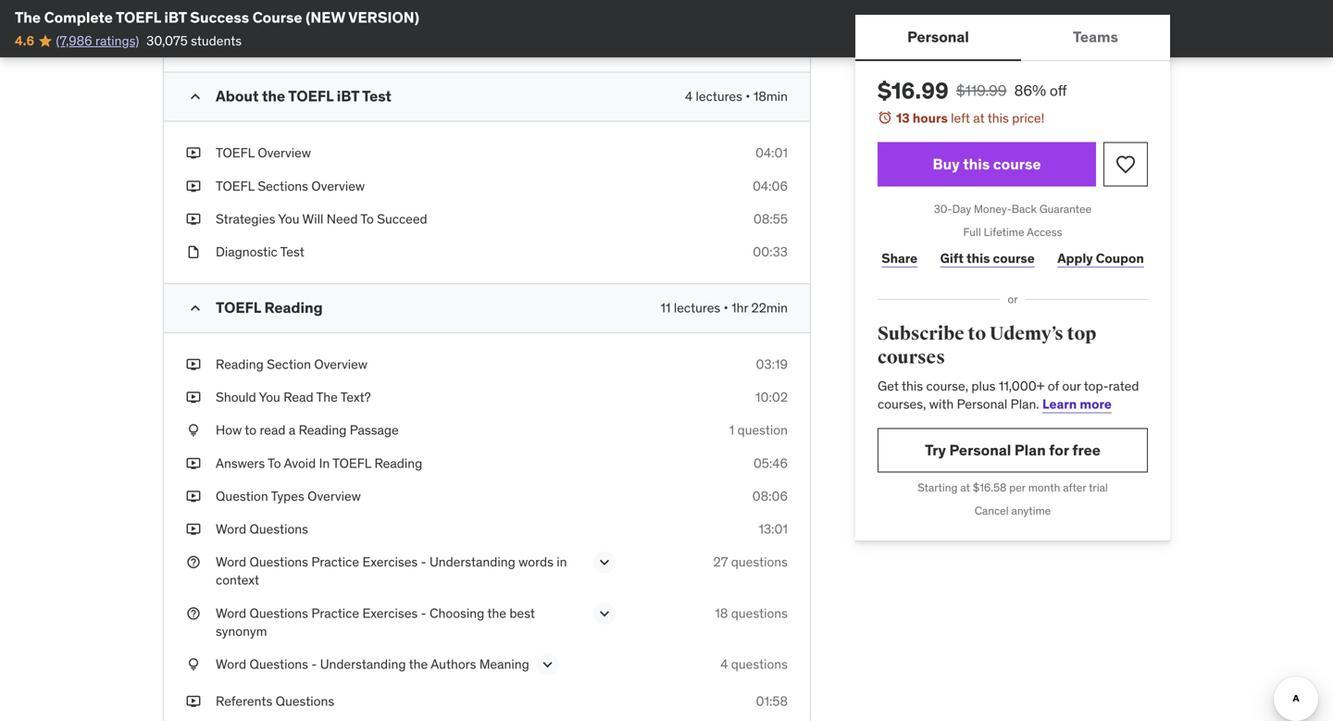Task type: locate. For each thing, give the bounding box(es) containing it.
2 exercises from the top
[[362, 605, 418, 622]]

more
[[1080, 396, 1112, 412]]

questions for 27 questions
[[731, 554, 788, 570]]

gift this course link
[[937, 240, 1039, 277]]

0 horizontal spatial to
[[268, 455, 281, 472]]

0 horizontal spatial the
[[262, 87, 285, 106]]

word up "synonym"
[[216, 605, 246, 622]]

0 vertical spatial to
[[968, 323, 986, 345]]

xsmall image for strategies you will need to succeed
[[186, 210, 201, 228]]

for
[[1049, 441, 1069, 460]]

gift this course
[[940, 250, 1035, 266]]

11 lectures • 1hr 22min
[[661, 300, 788, 316]]

8 xsmall image from the top
[[186, 656, 201, 674]]

understanding down 'word questions practice exercises - choosing the best synonym'
[[320, 656, 406, 673]]

this for buy
[[963, 155, 990, 174]]

1 horizontal spatial at
[[973, 110, 985, 126]]

- left choosing
[[421, 605, 426, 622]]

text?
[[341, 389, 371, 406]]

0 vertical spatial course
[[993, 155, 1041, 174]]

1 xsmall image from the top
[[186, 0, 201, 13]]

a
[[289, 422, 296, 439]]

4 down 18
[[721, 656, 728, 673]]

course,
[[926, 378, 969, 394]]

08:06
[[752, 488, 788, 505]]

to right "how"
[[245, 422, 257, 439]]

1 vertical spatial the
[[487, 605, 506, 622]]

lectures right the 11
[[674, 300, 721, 316]]

0 vertical spatial understanding
[[430, 554, 516, 570]]

exercises up 'word questions practice exercises - choosing the best synonym'
[[362, 554, 418, 570]]

questions up "synonym"
[[250, 605, 308, 622]]

1
[[729, 422, 735, 439]]

the
[[15, 8, 41, 27], [316, 389, 338, 406]]

1 vertical spatial test
[[280, 243, 304, 260]]

test down version)
[[362, 87, 392, 106]]

2 vertical spatial the
[[409, 656, 428, 673]]

xsmall image
[[186, 0, 201, 13], [186, 32, 201, 50], [186, 144, 201, 162], [186, 177, 201, 195], [186, 389, 201, 407], [186, 454, 201, 473], [186, 553, 201, 571], [186, 693, 201, 711]]

hours
[[913, 110, 948, 126]]

answers to avoid in toefl reading
[[216, 455, 422, 472]]

at right left
[[973, 110, 985, 126]]

3 xsmall image from the top
[[186, 356, 201, 374]]

understanding
[[430, 554, 516, 570], [320, 656, 406, 673]]

lectures left 18min on the right top of page
[[696, 88, 743, 105]]

- inside 'word questions practice exercises - choosing the best synonym'
[[421, 605, 426, 622]]

month
[[1028, 481, 1061, 495]]

(7,986 ratings)
[[56, 32, 139, 49]]

tab list
[[856, 15, 1170, 61]]

price!
[[1012, 110, 1045, 126]]

4 word from the top
[[216, 656, 246, 673]]

6 xsmall image from the top
[[186, 454, 201, 473]]

questions for word questions practice exercises - understanding words in context
[[250, 554, 308, 570]]

course down lifetime
[[993, 250, 1035, 266]]

buy
[[933, 155, 960, 174]]

this up courses,
[[902, 378, 923, 394]]

0 horizontal spatial test
[[280, 243, 304, 260]]

practice up 'word questions practice exercises - choosing the best synonym'
[[311, 554, 359, 570]]

86%
[[1014, 81, 1046, 100]]

course inside button
[[216, 32, 257, 49]]

course inside 'button'
[[993, 155, 1041, 174]]

1 horizontal spatial ibt
[[337, 87, 359, 106]]

students
[[191, 32, 242, 49]]

to inside the subscribe to udemy's top courses
[[968, 323, 986, 345]]

0 vertical spatial the
[[15, 8, 41, 27]]

how
[[216, 422, 242, 439]]

this inside the 'get this course, plus 11,000+ of our top-rated courses, with personal plan.'
[[902, 378, 923, 394]]

word for word questions practice exercises - understanding words in context
[[216, 554, 246, 570]]

1 vertical spatial the
[[316, 389, 338, 406]]

1 horizontal spatial the
[[409, 656, 428, 673]]

• left 1hr
[[724, 300, 729, 316]]

0 vertical spatial to
[[361, 211, 374, 227]]

3 xsmall image from the top
[[186, 144, 201, 162]]

understanding inside word questions practice exercises - understanding words in context
[[430, 554, 516, 570]]

1 xsmall image from the top
[[186, 210, 201, 228]]

1 practice from the top
[[311, 554, 359, 570]]

exercises inside 'word questions practice exercises - choosing the best synonym'
[[362, 605, 418, 622]]

1 vertical spatial •
[[724, 300, 729, 316]]

meaning
[[479, 656, 529, 673]]

overview up need
[[311, 178, 365, 194]]

0 vertical spatial the
[[262, 87, 285, 106]]

1 vertical spatial exercises
[[362, 605, 418, 622]]

practice for synonym
[[311, 605, 359, 622]]

(new
[[306, 8, 345, 27]]

exercises inside word questions practice exercises - understanding words in context
[[362, 554, 418, 570]]

0 horizontal spatial show lecture description image
[[539, 656, 557, 674]]

1 vertical spatial ibt
[[337, 87, 359, 106]]

1 word from the top
[[216, 521, 246, 538]]

4 xsmall image from the top
[[186, 422, 201, 440]]

1 vertical spatial questions
[[731, 605, 788, 622]]

practice inside word questions practice exercises - understanding words in context
[[311, 554, 359, 570]]

test down the will
[[280, 243, 304, 260]]

you left read
[[259, 389, 280, 406]]

04:06
[[753, 178, 788, 194]]

you left the will
[[278, 211, 300, 227]]

questions up referents questions
[[250, 656, 308, 673]]

- for choosing
[[421, 605, 426, 622]]

3 questions from the top
[[731, 656, 788, 673]]

overview for chapters
[[316, 32, 370, 49]]

1 vertical spatial course
[[216, 32, 257, 49]]

toefl down course chapters overview button
[[288, 87, 334, 106]]

0 horizontal spatial understanding
[[320, 656, 406, 673]]

get this course, plus 11,000+ of our top-rated courses, with personal plan.
[[878, 378, 1139, 412]]

word up context
[[216, 554, 246, 570]]

0 vertical spatial •
[[746, 88, 750, 105]]

course up back
[[993, 155, 1041, 174]]

diagnostic
[[216, 243, 278, 260]]

our
[[1062, 378, 1081, 394]]

2 vertical spatial -
[[311, 656, 317, 673]]

2 horizontal spatial the
[[487, 605, 506, 622]]

2 course from the top
[[993, 250, 1035, 266]]

1 vertical spatial practice
[[311, 605, 359, 622]]

5 xsmall image from the top
[[186, 487, 201, 506]]

word inside 'word questions practice exercises - choosing the best synonym'
[[216, 605, 246, 622]]

the left authors
[[409, 656, 428, 673]]

starting
[[918, 481, 958, 495]]

overview up text? in the bottom of the page
[[314, 356, 368, 373]]

-
[[421, 554, 426, 570], [421, 605, 426, 622], [311, 656, 317, 673]]

show lecture description image for word questions - understanding the authors meaning
[[539, 656, 557, 674]]

1 vertical spatial at
[[961, 481, 970, 495]]

to left the udemy's on the top of the page
[[968, 323, 986, 345]]

version)
[[348, 8, 419, 27]]

questions right 18
[[731, 605, 788, 622]]

overview down (new
[[316, 32, 370, 49]]

the right read
[[316, 389, 338, 406]]

0 vertical spatial exercises
[[362, 554, 418, 570]]

(7,986
[[56, 32, 92, 49]]

0 vertical spatial show lecture description image
[[595, 553, 614, 572]]

this right buy on the top right of page
[[963, 155, 990, 174]]

1 vertical spatial to
[[245, 422, 257, 439]]

0 vertical spatial test
[[362, 87, 392, 106]]

11,000+
[[999, 378, 1045, 394]]

30-day money-back guarantee full lifetime access
[[934, 202, 1092, 239]]

off
[[1050, 81, 1067, 100]]

lectures for toefl reading
[[674, 300, 721, 316]]

anytime
[[1012, 504, 1051, 518]]

reading up reading section overview
[[264, 298, 323, 317]]

0 vertical spatial -
[[421, 554, 426, 570]]

word questions - understanding the authors meaning
[[216, 656, 529, 673]]

1 vertical spatial show lecture description image
[[539, 656, 557, 674]]

0 horizontal spatial •
[[724, 300, 729, 316]]

2 word from the top
[[216, 554, 246, 570]]

2 practice from the top
[[311, 605, 359, 622]]

reading section overview
[[216, 356, 368, 373]]

1 vertical spatial understanding
[[320, 656, 406, 673]]

2 vertical spatial personal
[[950, 441, 1011, 460]]

1 vertical spatial -
[[421, 605, 426, 622]]

to left "avoid"
[[268, 455, 281, 472]]

1 horizontal spatial 4
[[721, 656, 728, 673]]

the
[[262, 87, 285, 106], [487, 605, 506, 622], [409, 656, 428, 673]]

types
[[271, 488, 304, 505]]

this inside 'button'
[[963, 155, 990, 174]]

18
[[715, 605, 728, 622]]

3 word from the top
[[216, 605, 246, 622]]

personal down plus
[[957, 396, 1008, 412]]

the right about
[[262, 87, 285, 106]]

0 horizontal spatial the
[[15, 8, 41, 27]]

30,075 students
[[146, 32, 242, 49]]

answers
[[216, 455, 265, 472]]

2 questions from the top
[[731, 605, 788, 622]]

0 horizontal spatial to
[[245, 422, 257, 439]]

ibt up 30,075
[[164, 8, 187, 27]]

1 horizontal spatial •
[[746, 88, 750, 105]]

0 vertical spatial you
[[278, 211, 300, 227]]

questions up '01:58'
[[731, 656, 788, 673]]

4
[[685, 88, 693, 105], [721, 656, 728, 673]]

- inside word questions practice exercises - understanding words in context
[[421, 554, 426, 570]]

toefl down about
[[216, 145, 255, 161]]

practice inside 'word questions practice exercises - choosing the best synonym'
[[311, 605, 359, 622]]

questions down the word questions
[[250, 554, 308, 570]]

1 exercises from the top
[[362, 554, 418, 570]]

ibt for success
[[164, 8, 187, 27]]

1 horizontal spatial show lecture description image
[[595, 553, 614, 572]]

word questions practice exercises - understanding words in context
[[216, 554, 567, 589]]

27 questions
[[714, 554, 788, 570]]

• left 18min on the right top of page
[[746, 88, 750, 105]]

0 vertical spatial personal
[[908, 27, 969, 46]]

•
[[746, 88, 750, 105], [724, 300, 729, 316]]

1 horizontal spatial to
[[361, 211, 374, 227]]

1 vertical spatial 4
[[721, 656, 728, 673]]

course down success
[[216, 32, 257, 49]]

you for should
[[259, 389, 280, 406]]

questions down types
[[250, 521, 308, 538]]

0 vertical spatial ibt
[[164, 8, 187, 27]]

questions right referents
[[276, 693, 334, 710]]

overview for types
[[308, 488, 361, 505]]

1 vertical spatial you
[[259, 389, 280, 406]]

small image
[[186, 88, 205, 106]]

ibt
[[164, 8, 187, 27], [337, 87, 359, 106]]

share
[[882, 250, 918, 266]]

practice up the word questions - understanding the authors meaning
[[311, 605, 359, 622]]

personal up $16.99
[[908, 27, 969, 46]]

0 vertical spatial 4
[[685, 88, 693, 105]]

with
[[929, 396, 954, 412]]

learn more
[[1043, 396, 1112, 412]]

0 vertical spatial questions
[[731, 554, 788, 570]]

show lecture description image right in
[[595, 553, 614, 572]]

questions inside word questions practice exercises - understanding words in context
[[250, 554, 308, 570]]

you for strategies
[[278, 211, 300, 227]]

questions down 13:01
[[731, 554, 788, 570]]

reading right the a
[[299, 422, 347, 439]]

at inside starting at $16.58 per month after trial cancel anytime
[[961, 481, 970, 495]]

word down question
[[216, 521, 246, 538]]

back
[[1012, 202, 1037, 216]]

10:02
[[756, 389, 788, 406]]

xsmall image
[[186, 210, 201, 228], [186, 243, 201, 261], [186, 356, 201, 374], [186, 422, 201, 440], [186, 487, 201, 506], [186, 520, 201, 539], [186, 604, 201, 623], [186, 656, 201, 674]]

at
[[973, 110, 985, 126], [961, 481, 970, 495]]

2 xsmall image from the top
[[186, 32, 201, 50]]

0 vertical spatial practice
[[311, 554, 359, 570]]

questions inside 'word questions practice exercises - choosing the best synonym'
[[250, 605, 308, 622]]

ibt down course chapters overview button
[[337, 87, 359, 106]]

0 horizontal spatial ibt
[[164, 8, 187, 27]]

lectures
[[696, 88, 743, 105], [674, 300, 721, 316]]

course chapters overview
[[216, 32, 370, 49]]

to right need
[[361, 211, 374, 227]]

practice for context
[[311, 554, 359, 570]]

show lecture description image
[[595, 604, 614, 623]]

synonym
[[216, 623, 267, 640]]

course up chapters
[[253, 8, 302, 27]]

share button
[[878, 240, 922, 277]]

understanding up choosing
[[430, 554, 516, 570]]

get
[[878, 378, 899, 394]]

show lecture description image
[[595, 553, 614, 572], [539, 656, 557, 674]]

1 vertical spatial personal
[[957, 396, 1008, 412]]

left
[[951, 110, 970, 126]]

the up 4.6
[[15, 8, 41, 27]]

reading down "passage"
[[375, 455, 422, 472]]

success
[[190, 8, 249, 27]]

1 questions from the top
[[731, 554, 788, 570]]

2 vertical spatial questions
[[731, 656, 788, 673]]

to
[[361, 211, 374, 227], [268, 455, 281, 472]]

succeed
[[377, 211, 427, 227]]

show lecture description image right meaning
[[539, 656, 557, 674]]

strategies
[[216, 211, 275, 227]]

at left the $16.58
[[961, 481, 970, 495]]

after
[[1063, 481, 1087, 495]]

2 xsmall image from the top
[[186, 243, 201, 261]]

6 xsmall image from the top
[[186, 520, 201, 539]]

questions for word questions - understanding the authors meaning
[[250, 656, 308, 673]]

1 course from the top
[[993, 155, 1041, 174]]

personal up the $16.58
[[950, 441, 1011, 460]]

toefl overview
[[216, 145, 311, 161]]

this right "gift"
[[967, 250, 990, 266]]

word for word questions
[[216, 521, 246, 538]]

toefl
[[116, 8, 161, 27], [288, 87, 334, 106], [216, 145, 255, 161], [216, 178, 255, 194], [216, 298, 261, 317], [333, 455, 371, 472]]

the left best
[[487, 605, 506, 622]]

7 xsmall image from the top
[[186, 553, 201, 571]]

per
[[1010, 481, 1026, 495]]

exercises down word questions practice exercises - understanding words in context
[[362, 605, 418, 622]]

4 left 18min on the right top of page
[[685, 88, 693, 105]]

exercises for choosing
[[362, 605, 418, 622]]

in
[[319, 455, 330, 472]]

overview down in
[[308, 488, 361, 505]]

top
[[1067, 323, 1097, 345]]

13:01
[[759, 521, 788, 538]]

1 vertical spatial course
[[993, 250, 1035, 266]]

xsmall image for how to read a reading passage
[[186, 422, 201, 440]]

1 horizontal spatial to
[[968, 323, 986, 345]]

overview inside button
[[316, 32, 370, 49]]

0 vertical spatial lectures
[[696, 88, 743, 105]]

- up 'word questions practice exercises - choosing the best synonym'
[[421, 554, 426, 570]]

ibt for test
[[337, 87, 359, 106]]

0 horizontal spatial 4
[[685, 88, 693, 105]]

section
[[267, 356, 311, 373]]

choosing
[[430, 605, 485, 622]]

4 for 4 lectures • 18min
[[685, 88, 693, 105]]

1 horizontal spatial understanding
[[430, 554, 516, 570]]

word down "synonym"
[[216, 656, 246, 673]]

word inside word questions practice exercises - understanding words in context
[[216, 554, 246, 570]]

1 vertical spatial lectures
[[674, 300, 721, 316]]

- up referents questions
[[311, 656, 317, 673]]

0 horizontal spatial at
[[961, 481, 970, 495]]

course chapters overview button
[[216, 32, 370, 50]]

show lecture description image for word questions practice exercises - understanding words in context
[[595, 553, 614, 572]]



Task type: vqa. For each thing, say whether or not it's contained in the screenshot.
the top Practice
yes



Task type: describe. For each thing, give the bounding box(es) containing it.
course for buy this course
[[993, 155, 1041, 174]]

cancel
[[975, 504, 1009, 518]]

wishlist image
[[1115, 153, 1137, 176]]

try
[[925, 441, 946, 460]]

• for toefl reading
[[724, 300, 729, 316]]

full
[[964, 225, 981, 239]]

toefl sections overview
[[216, 178, 365, 194]]

need
[[327, 211, 358, 227]]

exercises for understanding
[[362, 554, 418, 570]]

plus
[[972, 378, 996, 394]]

5 xsmall image from the top
[[186, 389, 201, 407]]

4 lectures • 18min
[[685, 88, 788, 105]]

passage
[[350, 422, 399, 439]]

word questions practice exercises - choosing the best synonym
[[216, 605, 535, 640]]

diagnostic test
[[216, 243, 304, 260]]

18min
[[754, 88, 788, 105]]

teams
[[1073, 27, 1119, 46]]

try personal plan for free
[[925, 441, 1101, 460]]

questions for word questions
[[250, 521, 308, 538]]

personal inside button
[[908, 27, 969, 46]]

04:01
[[756, 145, 788, 161]]

apply coupon button
[[1054, 240, 1148, 277]]

buy this course
[[933, 155, 1041, 174]]

toefl up ratings)
[[116, 8, 161, 27]]

top-
[[1084, 378, 1109, 394]]

buy this course button
[[878, 142, 1096, 187]]

try personal plan for free link
[[878, 428, 1148, 473]]

question
[[738, 422, 788, 439]]

or
[[1008, 292, 1018, 307]]

30-
[[934, 202, 952, 216]]

chapters
[[260, 32, 313, 49]]

word for word questions practice exercises - choosing the best synonym
[[216, 605, 246, 622]]

1hr
[[732, 300, 748, 316]]

personal button
[[856, 15, 1021, 59]]

alarm image
[[878, 110, 893, 125]]

this for gift
[[967, 250, 990, 266]]

overview for sections
[[311, 178, 365, 194]]

overview for section
[[314, 356, 368, 373]]

sections
[[258, 178, 308, 194]]

xsmall image for diagnostic test
[[186, 243, 201, 261]]

subscribe
[[878, 323, 965, 345]]

of
[[1048, 378, 1059, 394]]

gift
[[940, 250, 964, 266]]

toefl right in
[[333, 455, 371, 472]]

read
[[260, 422, 286, 439]]

• for about the toefl ibt test
[[746, 88, 750, 105]]

questions for word questions practice exercises - choosing the best synonym
[[250, 605, 308, 622]]

avoid
[[284, 455, 316, 472]]

course for gift this course
[[993, 250, 1035, 266]]

lifetime
[[984, 225, 1025, 239]]

starting at $16.58 per month after trial cancel anytime
[[918, 481, 1108, 518]]

this for get
[[902, 378, 923, 394]]

13 hours left at this price!
[[896, 110, 1045, 126]]

trial
[[1089, 481, 1108, 495]]

11
[[661, 300, 671, 316]]

courses,
[[878, 396, 926, 412]]

- for understanding
[[421, 554, 426, 570]]

$16.99
[[878, 77, 949, 105]]

read
[[284, 389, 313, 406]]

tab list containing personal
[[856, 15, 1170, 61]]

word questions
[[216, 521, 308, 538]]

7 xsmall image from the top
[[186, 604, 201, 623]]

personal inside the 'get this course, plus 11,000+ of our top-rated courses, with personal plan.'
[[957, 396, 1008, 412]]

question types overview
[[216, 488, 361, 505]]

about the toefl ibt test
[[216, 87, 392, 106]]

udemy's
[[990, 323, 1064, 345]]

4 for 4 questions
[[721, 656, 728, 673]]

should you read the text?
[[216, 389, 371, 406]]

questions for 18 questions
[[731, 605, 788, 622]]

8 xsmall image from the top
[[186, 693, 201, 711]]

to for how
[[245, 422, 257, 439]]

the inside 'word questions practice exercises - choosing the best synonym'
[[487, 605, 506, 622]]

small image
[[186, 299, 205, 318]]

1 question
[[729, 422, 788, 439]]

word for word questions - understanding the authors meaning
[[216, 656, 246, 673]]

0 vertical spatial course
[[253, 8, 302, 27]]

access
[[1027, 225, 1062, 239]]

$119.99
[[956, 81, 1007, 100]]

toefl up strategies at the left top of page
[[216, 178, 255, 194]]

4.6
[[15, 32, 34, 49]]

should
[[216, 389, 256, 406]]

words
[[519, 554, 554, 570]]

00:33
[[753, 243, 788, 260]]

0 vertical spatial at
[[973, 110, 985, 126]]

coupon
[[1096, 250, 1144, 266]]

1 horizontal spatial the
[[316, 389, 338, 406]]

27
[[714, 554, 728, 570]]

toefl right small icon
[[216, 298, 261, 317]]

money-
[[974, 202, 1012, 216]]

strategies you will need to succeed
[[216, 211, 427, 227]]

03:19
[[756, 356, 788, 373]]

$16.99 $119.99 86% off
[[878, 77, 1067, 105]]

rated
[[1109, 378, 1139, 394]]

questions for referents questions
[[276, 693, 334, 710]]

1 horizontal spatial test
[[362, 87, 392, 106]]

teams button
[[1021, 15, 1170, 59]]

xsmall image for word questions
[[186, 520, 201, 539]]

questions for 4 questions
[[731, 656, 788, 673]]

plan
[[1015, 441, 1046, 460]]

in
[[557, 554, 567, 570]]

apply coupon
[[1058, 250, 1144, 266]]

lectures for about the toefl ibt test
[[696, 88, 743, 105]]

referents questions
[[216, 693, 334, 710]]

1 vertical spatial to
[[268, 455, 281, 472]]

referents
[[216, 693, 272, 710]]

best
[[510, 605, 535, 622]]

overview up the 'sections'
[[258, 145, 311, 161]]

plan.
[[1011, 396, 1040, 412]]

4 xsmall image from the top
[[186, 177, 201, 195]]

this left price!
[[988, 110, 1009, 126]]

context
[[216, 572, 259, 589]]

01:58
[[756, 693, 788, 710]]

xsmall image for reading section overview
[[186, 356, 201, 374]]

to for subscribe
[[968, 323, 986, 345]]

reading up should
[[216, 356, 264, 373]]

about
[[216, 87, 259, 106]]

05:46
[[754, 455, 788, 472]]

xsmall image for question types overview
[[186, 487, 201, 506]]



